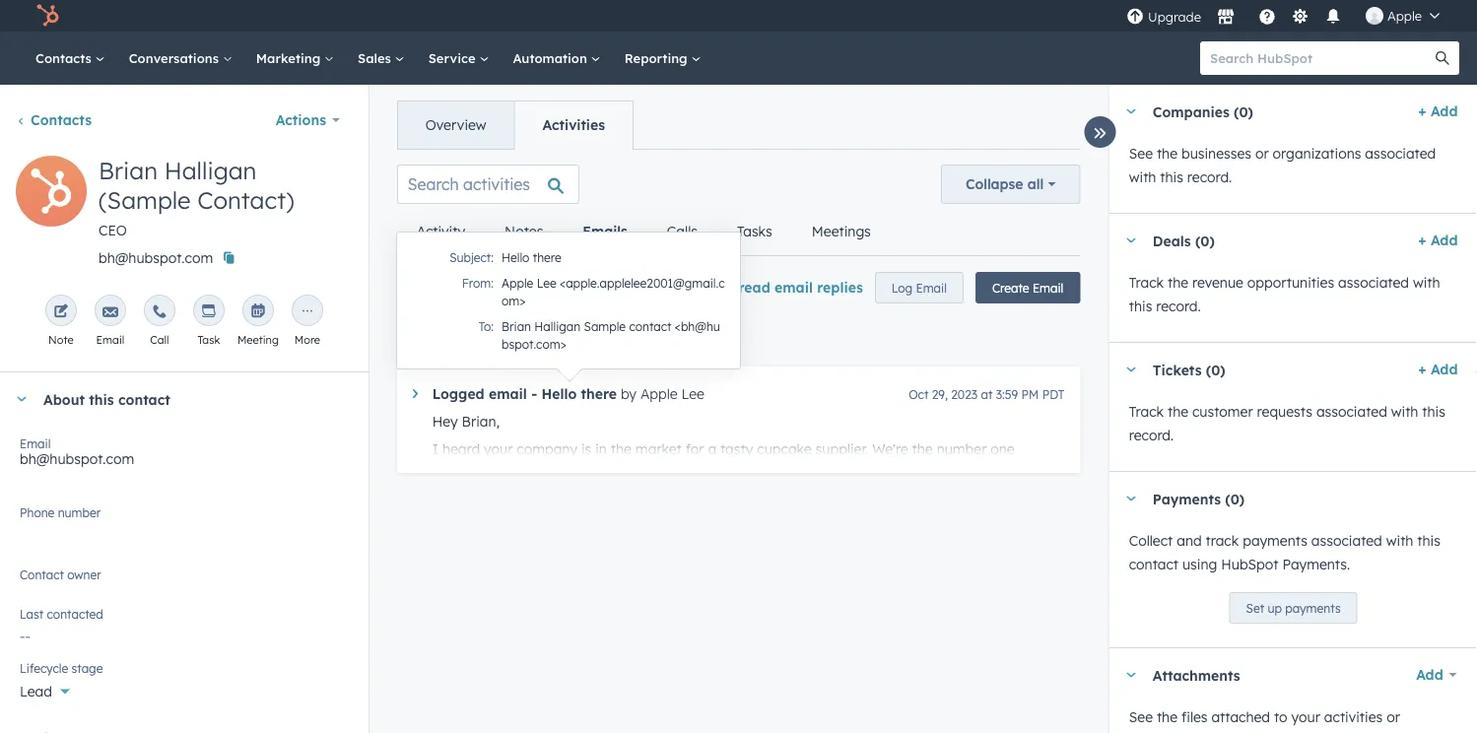 Task type: vqa. For each thing, say whether or not it's contained in the screenshot.
"information"
no



Task type: locate. For each thing, give the bounding box(es) containing it.
lee down the subject: hello there
[[537, 276, 557, 290]]

add
[[1431, 103, 1458, 120], [1431, 232, 1458, 249], [1431, 361, 1458, 378], [1416, 666, 1443, 684]]

associated inside see the businesses or organizations associated with this record.
[[1365, 145, 1436, 162]]

email inside thread email replies button
[[775, 279, 813, 296]]

1 vertical spatial contacts link
[[16, 111, 92, 129]]

set up payments
[[1246, 601, 1341, 616]]

apple up om>
[[502, 276, 534, 290]]

caret image inside tickets (0) dropdown button
[[1125, 367, 1137, 372]]

with inside track the revenue opportunities associated with this record.
[[1413, 274, 1440, 291]]

meetings
[[812, 223, 871, 240]]

0 horizontal spatial halligan
[[164, 156, 257, 185]]

owner up contacted
[[67, 567, 101, 582]]

caret image
[[1125, 367, 1137, 372], [413, 389, 418, 398], [16, 397, 28, 402], [1125, 673, 1137, 678]]

navigation inside october 2023 feed
[[397, 208, 891, 256]]

add for track the revenue opportunities associated with this record.
[[1431, 232, 1458, 249]]

1 vertical spatial to
[[1194, 732, 1208, 733]]

0 vertical spatial + add
[[1418, 103, 1458, 120]]

and
[[1177, 532, 1202, 550]]

collapse
[[966, 175, 1024, 193]]

1 caret image from the top
[[1125, 109, 1137, 114]]

0 vertical spatial see
[[1129, 145, 1153, 162]]

payments right up
[[1285, 601, 1341, 616]]

log
[[892, 280, 913, 295]]

apple right "by"
[[641, 385, 678, 403]]

your up the supplier
[[484, 441, 513, 458]]

0 vertical spatial +
[[1418, 103, 1426, 120]]

1 horizontal spatial halligan
[[535, 319, 581, 334]]

meeting
[[237, 333, 279, 347]]

caret image for payments (0)
[[1125, 496, 1137, 501]]

0 vertical spatial caret image
[[1125, 109, 1137, 114]]

caret image inside about this contact dropdown button
[[16, 397, 28, 402]]

1 horizontal spatial your
[[1291, 709, 1320, 726]]

log email
[[892, 280, 947, 295]]

collapse all
[[966, 175, 1044, 193]]

0 vertical spatial to
[[1274, 709, 1287, 726]]

bh@hubspot.com down ceo
[[99, 249, 213, 267]]

logged
[[432, 385, 485, 403]]

the left revenue
[[1168, 274, 1188, 291]]

1 navigation from the top
[[397, 101, 634, 150]]

1 horizontal spatial number
[[937, 441, 987, 458]]

heard
[[442, 441, 480, 458]]

email image
[[102, 305, 118, 320]]

hello down notes
[[502, 250, 530, 265]]

settings link
[[1288, 5, 1313, 26]]

0 vertical spatial in
[[596, 441, 607, 458]]

there
[[533, 250, 562, 265], [581, 385, 617, 403]]

1 vertical spatial track
[[1129, 403, 1164, 420]]

0 vertical spatial contacts
[[35, 50, 95, 66]]

1 vertical spatial cupcake
[[432, 464, 487, 482]]

associated for payments
[[1311, 532, 1382, 550]]

this inside see the businesses or organizations associated with this record.
[[1160, 169, 1183, 186]]

number
[[937, 441, 987, 458], [58, 505, 101, 520]]

2 caret image from the top
[[1125, 238, 1137, 243]]

or down 'companies (0)' dropdown button
[[1255, 145, 1269, 162]]

notifications button
[[1317, 0, 1350, 32]]

to: brian halligan sample contact <bh@hu bspot.com>
[[479, 319, 720, 351]]

the inside track the revenue opportunities associated with this record.
[[1168, 274, 1188, 291]]

from: apple lee <apple.applelee2001@gmail.c om>
[[462, 276, 725, 308]]

caret image left logged
[[413, 389, 418, 398]]

associated right the opportunities
[[1338, 274, 1409, 291]]

29,
[[932, 387, 948, 402]]

deals (0) button
[[1109, 214, 1410, 267]]

1 vertical spatial navigation
[[397, 208, 891, 256]]

to right "attached"
[[1274, 709, 1287, 726]]

apple right apple lee image
[[1388, 7, 1422, 24]]

attachments
[[1153, 667, 1240, 684]]

see the businesses or organizations associated with this record.
[[1129, 145, 1436, 186]]

0 vertical spatial + add button
[[1418, 100, 1458, 123]]

1 horizontal spatial apple
[[641, 385, 678, 403]]

create email
[[993, 280, 1064, 295]]

number inside i heard your company is in the market for a tasty cupcake supplier. we're the number one cupcake supplier in the world.
[[937, 441, 987, 458]]

set
[[1246, 601, 1264, 616]]

or right activities
[[1387, 709, 1400, 726]]

1 vertical spatial in
[[546, 464, 558, 482]]

0 horizontal spatial hello
[[502, 250, 530, 265]]

1 vertical spatial halligan
[[535, 319, 581, 334]]

no owner button
[[20, 564, 349, 596]]

1 horizontal spatial hello
[[542, 385, 577, 403]]

caret image for tickets (0)
[[1125, 367, 1137, 372]]

1 vertical spatial +
[[1418, 232, 1426, 249]]

the down the 'is'
[[562, 464, 582, 482]]

hello
[[502, 250, 530, 265], [542, 385, 577, 403]]

0 horizontal spatial email
[[489, 385, 527, 403]]

contacts up the edit popup button
[[31, 111, 92, 129]]

1 vertical spatial + add button
[[1418, 229, 1458, 252]]

owner up last contacted
[[43, 575, 82, 592]]

record. inside see the files attached to your activities or uploaded to this record.
[[1239, 732, 1283, 733]]

email down about
[[20, 436, 51, 451]]

2 vertical spatial + add button
[[1418, 358, 1458, 381]]

0 vertical spatial halligan
[[164, 156, 257, 185]]

caret image inside october 2023 feed
[[413, 389, 418, 398]]

oct 29, 2023 at 3:59 pm pdt
[[909, 387, 1065, 402]]

2 vertical spatial caret image
[[1125, 496, 1137, 501]]

navigation up search activities search box
[[397, 101, 634, 150]]

track down deals
[[1129, 274, 1164, 291]]

see inside see the businesses or organizations associated with this record.
[[1129, 145, 1153, 162]]

track inside the track the customer requests associated with this record.
[[1129, 403, 1164, 420]]

contacts link down "hubspot" link
[[24, 32, 117, 85]]

<apple.applelee2001@gmail.c
[[560, 276, 725, 290]]

0 vertical spatial navigation
[[397, 101, 634, 150]]

contact inside collect and track payments associated with this contact using hubspot payments.
[[1129, 556, 1178, 573]]

lee up the for
[[682, 385, 705, 403]]

associated
[[1365, 145, 1436, 162], [1338, 274, 1409, 291], [1316, 403, 1387, 420], [1311, 532, 1382, 550]]

the up 'uploaded'
[[1157, 709, 1177, 726]]

brian up bspot.com>
[[502, 319, 531, 334]]

with
[[1129, 169, 1156, 186], [1413, 274, 1440, 291], [1391, 403, 1418, 420], [1386, 532, 1413, 550]]

caret image inside deals (0) dropdown button
[[1125, 238, 1137, 243]]

uploaded
[[1129, 732, 1190, 733]]

track the customer requests associated with this record.
[[1129, 403, 1446, 444]]

associated inside track the revenue opportunities associated with this record.
[[1338, 274, 1409, 291]]

3 + add button from the top
[[1418, 358, 1458, 381]]

contact down call in the top of the page
[[118, 391, 170, 408]]

world.
[[586, 464, 625, 482]]

1 vertical spatial email
[[489, 385, 527, 403]]

companies
[[1153, 103, 1230, 120]]

pdt
[[1043, 387, 1065, 402]]

payments.
[[1282, 556, 1350, 573]]

with inside the track the customer requests associated with this record.
[[1391, 403, 1418, 420]]

3 caret image from the top
[[1125, 496, 1137, 501]]

email right log
[[916, 280, 947, 295]]

3 + add from the top
[[1418, 361, 1458, 378]]

email right create
[[1033, 280, 1064, 295]]

track the revenue opportunities associated with this record.
[[1129, 274, 1440, 315]]

cupcake down heard
[[432, 464, 487, 482]]

track inside track the revenue opportunities associated with this record.
[[1129, 274, 1164, 291]]

email inside button
[[916, 280, 947, 295]]

caret image up collect
[[1125, 496, 1137, 501]]

1 vertical spatial payments
[[1285, 601, 1341, 616]]

1 vertical spatial hello
[[542, 385, 577, 403]]

upgrade
[[1148, 9, 1202, 25]]

email bh@hubspot.com
[[20, 436, 134, 468]]

your left activities
[[1291, 709, 1320, 726]]

contact inside dropdown button
[[118, 391, 170, 408]]

0 vertical spatial track
[[1129, 274, 1164, 291]]

2 vertical spatial apple
[[641, 385, 678, 403]]

supplier.
[[816, 441, 869, 458]]

associated for opportunities
[[1338, 274, 1409, 291]]

menu
[[1125, 0, 1454, 32]]

1 horizontal spatial or
[[1387, 709, 1400, 726]]

3 + from the top
[[1418, 361, 1426, 378]]

this inside collect and track payments associated with this contact using hubspot payments.
[[1417, 532, 1441, 550]]

(0) up businesses
[[1234, 103, 1253, 120]]

with inside see the businesses or organizations associated with this record.
[[1129, 169, 1156, 186]]

0 horizontal spatial there
[[533, 250, 562, 265]]

cupcake
[[757, 441, 812, 458], [432, 464, 487, 482]]

actions
[[276, 111, 326, 129]]

record.
[[1187, 169, 1232, 186], [1156, 298, 1201, 315], [1129, 427, 1174, 444], [1239, 732, 1283, 733]]

1 + from the top
[[1418, 103, 1426, 120]]

0 vertical spatial number
[[937, 441, 987, 458]]

caret image for attachments
[[1125, 673, 1137, 678]]

navigation containing activity
[[397, 208, 891, 256]]

<bh@hu
[[675, 319, 720, 334]]

(0) right tickets on the right
[[1206, 361, 1225, 378]]

caret image for deals (0)
[[1125, 238, 1137, 243]]

see for see the businesses or organizations associated with this record.
[[1129, 145, 1153, 162]]

2 horizontal spatial apple
[[1388, 7, 1422, 24]]

apple
[[1388, 7, 1422, 24], [502, 276, 534, 290], [641, 385, 678, 403]]

log email button
[[875, 272, 964, 304]]

there left "by"
[[581, 385, 617, 403]]

1 vertical spatial there
[[581, 385, 617, 403]]

caret image
[[1125, 109, 1137, 114], [1125, 238, 1137, 243], [1125, 496, 1137, 501]]

+ add button for track the customer requests associated with this record.
[[1418, 358, 1458, 381]]

0 horizontal spatial apple
[[502, 276, 534, 290]]

marketplaces button
[[1206, 0, 1247, 32]]

+ for track the customer requests associated with this record.
[[1418, 361, 1426, 378]]

brian halligan (sample contact) ceo
[[99, 156, 294, 239]]

0 horizontal spatial or
[[1255, 145, 1269, 162]]

with inside collect and track payments associated with this contact using hubspot payments.
[[1386, 532, 1413, 550]]

caret image for companies (0)
[[1125, 109, 1137, 114]]

0 horizontal spatial lee
[[537, 276, 557, 290]]

number left one
[[937, 441, 987, 458]]

brian inside to: brian halligan sample contact <bh@hu bspot.com>
[[502, 319, 531, 334]]

associated right requests
[[1316, 403, 1387, 420]]

there down notes
[[533, 250, 562, 265]]

2 navigation from the top
[[397, 208, 891, 256]]

0 horizontal spatial 2023
[[466, 329, 501, 349]]

0 horizontal spatial brian
[[99, 156, 158, 185]]

caret image up 'uploaded'
[[1125, 673, 1137, 678]]

1 + add button from the top
[[1418, 100, 1458, 123]]

associated right organizations
[[1365, 145, 1436, 162]]

1 vertical spatial contact
[[118, 391, 170, 408]]

see for see the files attached to your activities or uploaded to this record.
[[1129, 709, 1153, 726]]

last
[[20, 607, 44, 622]]

0 vertical spatial email
[[775, 279, 813, 296]]

contact down collect
[[1129, 556, 1178, 573]]

1 vertical spatial number
[[58, 505, 101, 520]]

1 vertical spatial lee
[[682, 385, 705, 403]]

collect and track payments associated with this contact using hubspot payments.
[[1129, 532, 1441, 573]]

0 horizontal spatial contact
[[118, 391, 170, 408]]

1 horizontal spatial lee
[[682, 385, 705, 403]]

service
[[428, 50, 479, 66]]

marketplaces image
[[1217, 9, 1235, 27]]

2 + add button from the top
[[1418, 229, 1458, 252]]

associated up payments.
[[1311, 532, 1382, 550]]

the up world.
[[611, 441, 632, 458]]

0 vertical spatial or
[[1255, 145, 1269, 162]]

payments up hubspot
[[1243, 532, 1308, 550]]

contacts
[[35, 50, 95, 66], [31, 111, 92, 129]]

activities
[[1324, 709, 1383, 726]]

contacts down "hubspot" link
[[35, 50, 95, 66]]

cupcake right tasty
[[757, 441, 812, 458]]

caret image left deals
[[1125, 238, 1137, 243]]

see
[[1129, 145, 1153, 162], [1129, 709, 1153, 726]]

1 see from the top
[[1129, 145, 1153, 162]]

search button
[[1426, 41, 1460, 75]]

email left replies on the top
[[775, 279, 813, 296]]

apple inside october 2023 feed
[[641, 385, 678, 403]]

your inside see the files attached to your activities or uploaded to this record.
[[1291, 709, 1320, 726]]

1 horizontal spatial contact
[[629, 319, 672, 334]]

record. down tickets on the right
[[1129, 427, 1174, 444]]

2023 left at
[[951, 387, 978, 402]]

0 vertical spatial payments
[[1243, 532, 1308, 550]]

1 horizontal spatial in
[[596, 441, 607, 458]]

the down companies at top
[[1157, 145, 1177, 162]]

contact down <apple.applelee2001@gmail.c
[[629, 319, 672, 334]]

hello right -
[[542, 385, 577, 403]]

bh@hubspot.com
[[99, 249, 213, 267], [20, 450, 134, 468]]

2 horizontal spatial contact
[[1129, 556, 1178, 573]]

track for track the customer requests associated with this record.
[[1129, 403, 1164, 420]]

(0) up track
[[1225, 490, 1245, 507]]

record. down revenue
[[1156, 298, 1201, 315]]

(0) for companies (0)
[[1234, 103, 1253, 120]]

2 + from the top
[[1418, 232, 1426, 249]]

email for replies
[[775, 279, 813, 296]]

1 vertical spatial apple
[[502, 276, 534, 290]]

caret image left tickets on the right
[[1125, 367, 1137, 372]]

number right phone
[[58, 505, 101, 520]]

+ for see the businesses or organizations associated with this record.
[[1418, 103, 1426, 120]]

2023 left bspot.com>
[[466, 329, 501, 349]]

set up payments link
[[1229, 592, 1357, 624]]

to down the files on the right
[[1194, 732, 1208, 733]]

Phone number text field
[[20, 502, 349, 541]]

activities
[[543, 116, 605, 134]]

email left -
[[489, 385, 527, 403]]

contacts link up the edit popup button
[[16, 111, 92, 129]]

halligan inside to: brian halligan sample contact <bh@hu bspot.com>
[[535, 319, 581, 334]]

0 vertical spatial hello
[[502, 250, 530, 265]]

1 horizontal spatial email
[[775, 279, 813, 296]]

associated inside collect and track payments associated with this contact using hubspot payments.
[[1311, 532, 1382, 550]]

0 vertical spatial your
[[484, 441, 513, 458]]

1 horizontal spatial cupcake
[[757, 441, 812, 458]]

meetings button
[[792, 208, 891, 255]]

0 vertical spatial lee
[[537, 276, 557, 290]]

or inside see the businesses or organizations associated with this record.
[[1255, 145, 1269, 162]]

bh@hubspot.com up phone number
[[20, 450, 134, 468]]

the inside the track the customer requests associated with this record.
[[1168, 403, 1188, 420]]

in down company
[[546, 464, 558, 482]]

automation
[[513, 50, 591, 66]]

0 vertical spatial contact
[[629, 319, 672, 334]]

1 vertical spatial 2023
[[951, 387, 978, 402]]

in right the 'is'
[[596, 441, 607, 458]]

1 vertical spatial caret image
[[1125, 238, 1137, 243]]

see inside see the files attached to your activities or uploaded to this record.
[[1129, 709, 1153, 726]]

0 horizontal spatial your
[[484, 441, 513, 458]]

1 vertical spatial your
[[1291, 709, 1320, 726]]

see down companies at top
[[1129, 145, 1153, 162]]

1 vertical spatial or
[[1387, 709, 1400, 726]]

caret image inside 'companies (0)' dropdown button
[[1125, 109, 1137, 114]]

note
[[48, 333, 74, 347]]

call
[[150, 333, 169, 347]]

0 vertical spatial apple
[[1388, 7, 1422, 24]]

apple inside from: apple lee <apple.applelee2001@gmail.c om>
[[502, 276, 534, 290]]

call image
[[152, 305, 167, 320]]

there inside october 2023 feed
[[581, 385, 617, 403]]

last contacted
[[20, 607, 103, 622]]

see up 'uploaded'
[[1129, 709, 1153, 726]]

brian inside the brian halligan (sample contact) ceo
[[99, 156, 158, 185]]

notifications image
[[1325, 9, 1343, 27]]

brian up ceo
[[99, 156, 158, 185]]

1 + add from the top
[[1418, 103, 1458, 120]]

caret image left about
[[16, 397, 28, 402]]

+ add button for see the businesses or organizations associated with this record.
[[1418, 100, 1458, 123]]

the
[[1157, 145, 1177, 162], [1168, 274, 1188, 291], [1168, 403, 1188, 420], [611, 441, 632, 458], [912, 441, 933, 458], [562, 464, 582, 482], [1157, 709, 1177, 726]]

lead button
[[20, 672, 349, 705]]

this inside the track the customer requests associated with this record.
[[1422, 403, 1446, 420]]

1 track from the top
[[1129, 274, 1164, 291]]

1 vertical spatial brian
[[502, 319, 531, 334]]

the right we're
[[912, 441, 933, 458]]

october 2023 feed
[[381, 149, 1096, 596]]

settings image
[[1292, 8, 1310, 26]]

+ add
[[1418, 103, 1458, 120], [1418, 232, 1458, 249], [1418, 361, 1458, 378]]

1 vertical spatial see
[[1129, 709, 1153, 726]]

record. down businesses
[[1187, 169, 1232, 186]]

associated inside the track the customer requests associated with this record.
[[1316, 403, 1387, 420]]

more image
[[300, 305, 315, 320]]

navigation up <apple.applelee2001@gmail.c
[[397, 208, 891, 256]]

track down tickets on the right
[[1129, 403, 1164, 420]]

2 vertical spatial + add
[[1418, 361, 1458, 378]]

caret image inside attachments 'dropdown button'
[[1125, 673, 1137, 678]]

the inside see the files attached to your activities or uploaded to this record.
[[1157, 709, 1177, 726]]

2 + add from the top
[[1418, 232, 1458, 249]]

caret image inside payments (0) dropdown button
[[1125, 496, 1137, 501]]

caret image left companies at top
[[1125, 109, 1137, 114]]

1 horizontal spatial to
[[1274, 709, 1287, 726]]

email down email image
[[96, 333, 124, 347]]

Search activities search field
[[397, 165, 579, 204]]

overview
[[426, 116, 486, 134]]

0 vertical spatial brian
[[99, 156, 158, 185]]

this inside dropdown button
[[89, 391, 114, 408]]

menu containing apple
[[1125, 0, 1454, 32]]

tasks button
[[718, 208, 792, 255]]

1 horizontal spatial there
[[581, 385, 617, 403]]

1 horizontal spatial brian
[[502, 319, 531, 334]]

0 vertical spatial cupcake
[[757, 441, 812, 458]]

(0) right deals
[[1195, 232, 1215, 249]]

hubspot image
[[35, 4, 59, 28]]

for
[[686, 441, 704, 458]]

task image
[[201, 305, 217, 320]]

2 vertical spatial contact
[[1129, 556, 1178, 573]]

record. inside see the businesses or organizations associated with this record.
[[1187, 169, 1232, 186]]

email
[[775, 279, 813, 296], [489, 385, 527, 403]]

2 track from the top
[[1129, 403, 1164, 420]]

activity
[[417, 223, 465, 240]]

opportunities
[[1247, 274, 1334, 291]]

record. down "attached"
[[1239, 732, 1283, 733]]

oct
[[909, 387, 929, 402]]

0 vertical spatial there
[[533, 250, 562, 265]]

the down tickets on the right
[[1168, 403, 1188, 420]]

2 vertical spatial +
[[1418, 361, 1426, 378]]

navigation
[[397, 101, 634, 150], [397, 208, 891, 256]]

1 vertical spatial + add
[[1418, 232, 1458, 249]]

2 see from the top
[[1129, 709, 1153, 726]]

pm
[[1022, 387, 1039, 402]]



Task type: describe. For each thing, give the bounding box(es) containing it.
phone
[[20, 505, 55, 520]]

with for track the customer requests associated with this record.
[[1391, 403, 1418, 420]]

notes
[[505, 223, 543, 240]]

0 horizontal spatial in
[[546, 464, 558, 482]]

companies (0) button
[[1109, 85, 1410, 138]]

thread email replies
[[722, 279, 863, 296]]

the inside see the businesses or organizations associated with this record.
[[1157, 145, 1177, 162]]

task
[[198, 333, 220, 347]]

requests
[[1257, 403, 1312, 420]]

payments (0) button
[[1109, 472, 1450, 525]]

deals (0)
[[1153, 232, 1215, 249]]

up
[[1268, 601, 1282, 616]]

replies
[[817, 279, 863, 296]]

supplier
[[491, 464, 542, 482]]

(0) for payments (0)
[[1225, 490, 1245, 507]]

caret image for about this contact
[[16, 397, 28, 402]]

meeting image
[[250, 305, 266, 320]]

+ add for track the revenue opportunities associated with this record.
[[1418, 232, 1458, 249]]

actions button
[[263, 101, 353, 140]]

organizations
[[1273, 145, 1361, 162]]

0 vertical spatial bh@hubspot.com
[[99, 249, 213, 267]]

0 vertical spatial 2023
[[466, 329, 501, 349]]

3:59
[[996, 387, 1018, 402]]

+ for track the revenue opportunities associated with this record.
[[1418, 232, 1426, 249]]

help image
[[1259, 9, 1276, 27]]

deals
[[1153, 232, 1191, 249]]

contacted
[[47, 607, 103, 622]]

lee inside from: apple lee <apple.applelee2001@gmail.c om>
[[537, 276, 557, 290]]

this inside track the revenue opportunities associated with this record.
[[1129, 298, 1152, 315]]

stage
[[71, 661, 103, 676]]

companies (0)
[[1153, 103, 1253, 120]]

brian,
[[462, 413, 500, 430]]

attached
[[1211, 709, 1270, 726]]

email for -
[[489, 385, 527, 403]]

0 horizontal spatial number
[[58, 505, 101, 520]]

associated for requests
[[1316, 403, 1387, 420]]

calls button
[[647, 208, 718, 255]]

or inside see the files attached to your activities or uploaded to this record.
[[1387, 709, 1400, 726]]

at
[[981, 387, 993, 402]]

see the files attached to your activities or uploaded to this record.
[[1129, 709, 1400, 733]]

activities button
[[514, 102, 633, 149]]

calls
[[667, 223, 698, 240]]

sales
[[358, 50, 395, 66]]

logged email - hello there by apple lee
[[432, 385, 705, 403]]

add button
[[1403, 656, 1458, 695]]

-
[[531, 385, 537, 403]]

revenue
[[1192, 274, 1243, 291]]

lee inside october 2023 feed
[[682, 385, 705, 403]]

automation link
[[501, 32, 613, 85]]

your inside i heard your company is in the market for a tasty cupcake supplier. we're the number one cupcake supplier in the world.
[[484, 441, 513, 458]]

attachments button
[[1109, 649, 1395, 702]]

service link
[[417, 32, 501, 85]]

1 vertical spatial contacts
[[31, 111, 92, 129]]

marketing
[[256, 50, 324, 66]]

with for track the revenue opportunities associated with this record.
[[1413, 274, 1440, 291]]

one
[[991, 441, 1015, 458]]

phone number
[[20, 505, 101, 520]]

collect
[[1129, 532, 1173, 550]]

search image
[[1436, 51, 1450, 65]]

record. inside the track the customer requests associated with this record.
[[1129, 427, 1174, 444]]

hello inside october 2023 feed
[[542, 385, 577, 403]]

record. inside track the revenue opportunities associated with this record.
[[1156, 298, 1201, 315]]

contact inside to: brian halligan sample contact <bh@hu bspot.com>
[[629, 319, 672, 334]]

reporting
[[625, 50, 691, 66]]

with for collect and track payments associated with this contact using hubspot payments.
[[1386, 532, 1413, 550]]

sales link
[[346, 32, 417, 85]]

(sample
[[99, 185, 191, 215]]

add inside 'popup button'
[[1416, 666, 1443, 684]]

add for track the customer requests associated with this record.
[[1431, 361, 1458, 378]]

conversations
[[129, 50, 223, 66]]

Search HubSpot search field
[[1201, 41, 1442, 75]]

+ add for see the businesses or organizations associated with this record.
[[1418, 103, 1458, 120]]

payments (0)
[[1153, 490, 1245, 507]]

contact owner no owner
[[20, 567, 101, 592]]

hey
[[432, 413, 458, 430]]

apple inside apple 'popup button'
[[1388, 7, 1422, 24]]

contact
[[20, 567, 64, 582]]

0 vertical spatial contacts link
[[24, 32, 117, 85]]

this inside see the files attached to your activities or uploaded to this record.
[[1211, 732, 1235, 733]]

conversations link
[[117, 32, 244, 85]]

payments inside collect and track payments associated with this contact using hubspot payments.
[[1243, 532, 1308, 550]]

Last contacted text field
[[20, 618, 349, 650]]

tasty
[[721, 441, 753, 458]]

help button
[[1251, 0, 1284, 32]]

email inside button
[[1033, 280, 1064, 295]]

lifecycle stage
[[20, 661, 103, 676]]

reporting link
[[613, 32, 713, 85]]

tickets (0)
[[1153, 361, 1225, 378]]

we're
[[873, 441, 909, 458]]

hubspot
[[1221, 556, 1278, 573]]

upgrade image
[[1127, 8, 1144, 26]]

note image
[[53, 305, 69, 320]]

notes button
[[485, 208, 563, 255]]

email inside email bh@hubspot.com
[[20, 436, 51, 451]]

1 horizontal spatial 2023
[[951, 387, 978, 402]]

is
[[582, 441, 592, 458]]

subject:
[[450, 250, 494, 265]]

using
[[1182, 556, 1217, 573]]

customer
[[1192, 403, 1253, 420]]

businesses
[[1181, 145, 1251, 162]]

tickets (0) button
[[1109, 343, 1410, 396]]

more
[[295, 333, 320, 347]]

subject: hello there
[[450, 250, 562, 265]]

overview button
[[398, 102, 514, 149]]

create email button
[[976, 272, 1081, 304]]

(0) for tickets (0)
[[1206, 361, 1225, 378]]

bspot.com>
[[502, 337, 567, 351]]

ceo
[[99, 222, 127, 239]]

market
[[636, 441, 682, 458]]

marketing link
[[244, 32, 346, 85]]

0 horizontal spatial to
[[1194, 732, 1208, 733]]

apple lee image
[[1366, 7, 1384, 25]]

hey brian,
[[432, 413, 500, 430]]

(0) for deals (0)
[[1195, 232, 1215, 249]]

halligan inside the brian halligan (sample contact) ceo
[[164, 156, 257, 185]]

apple button
[[1354, 0, 1452, 32]]

files
[[1181, 709, 1207, 726]]

1 vertical spatial bh@hubspot.com
[[20, 450, 134, 468]]

edit button
[[16, 156, 87, 234]]

track for track the revenue opportunities associated with this record.
[[1129, 274, 1164, 291]]

navigation containing overview
[[397, 101, 634, 150]]

add for see the businesses or organizations associated with this record.
[[1431, 103, 1458, 120]]

om>
[[502, 293, 526, 308]]

i
[[432, 441, 439, 458]]

create
[[993, 280, 1030, 295]]

about this contact button
[[0, 373, 349, 426]]

+ add for track the customer requests associated with this record.
[[1418, 361, 1458, 378]]

hubspot link
[[24, 4, 74, 28]]

0 horizontal spatial cupcake
[[432, 464, 487, 482]]

+ add button for track the revenue opportunities associated with this record.
[[1418, 229, 1458, 252]]

by
[[621, 385, 637, 403]]

contact)
[[197, 185, 294, 215]]

tasks
[[737, 223, 773, 240]]



